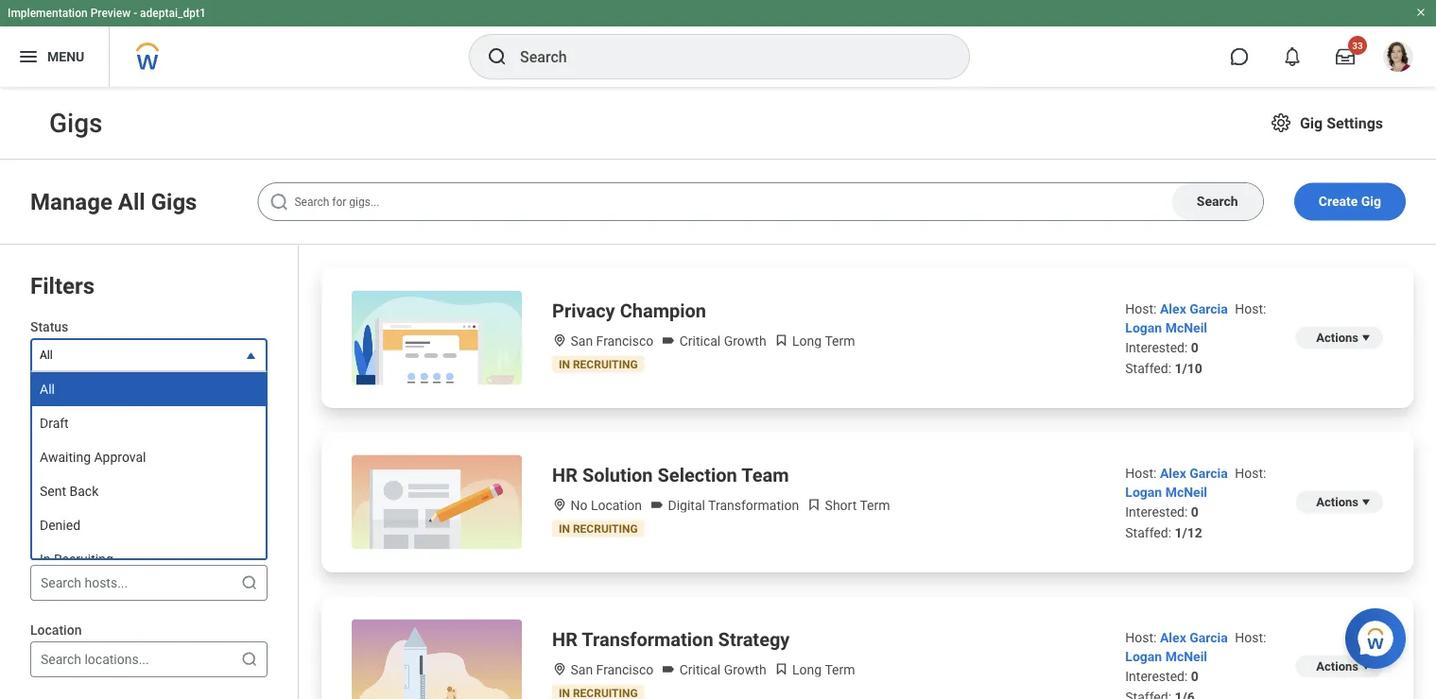 Task type: locate. For each thing, give the bounding box(es) containing it.
2 vertical spatial logan
[[1126, 650, 1162, 665]]

growth
[[724, 334, 767, 349], [724, 663, 767, 678]]

0 vertical spatial critical
[[680, 334, 721, 349]]

interested:
[[1126, 340, 1188, 356], [1126, 505, 1188, 521], [1126, 669, 1188, 685]]

1 vertical spatial long term
[[789, 663, 855, 678]]

logan mcneil button
[[1126, 321, 1208, 336], [1126, 485, 1208, 501], [1126, 650, 1208, 665]]

san francisco down hr transformation strategy link
[[567, 663, 654, 678]]

staffed: left 1/12
[[1126, 526, 1172, 541]]

2 tag image from the top
[[661, 662, 676, 678]]

back
[[69, 484, 99, 499]]

2 vertical spatial alex
[[1160, 631, 1186, 646]]

0 inside host: alex garcia host: logan mcneil interested: 0 staffed: 1/12
[[1191, 505, 1199, 521]]

garcia for selection
[[1190, 466, 1228, 482]]

1 vertical spatial logan
[[1126, 485, 1162, 501]]

profile logan mcneil element
[[1372, 36, 1425, 78]]

recruiting down 'no location'
[[573, 522, 638, 536]]

long term
[[789, 334, 855, 349], [789, 663, 855, 678]]

alex inside host: alex garcia host: logan mcneil interested: 0
[[1160, 631, 1186, 646]]

1 interested: from the top
[[1126, 340, 1188, 356]]

critical for transformation
[[680, 663, 721, 678]]

notifications large image
[[1283, 47, 1302, 66]]

1 horizontal spatial location
[[591, 498, 642, 514]]

2 critical from the top
[[680, 663, 721, 678]]

hr for hr solution selection team
[[552, 464, 578, 487]]

critical down hr transformation strategy link
[[680, 663, 721, 678]]

alex inside host: alex garcia host: logan mcneil interested: 0 staffed: 1/10
[[1160, 302, 1186, 317]]

alex for strategy
[[1160, 631, 1186, 646]]

1 san from the top
[[571, 334, 593, 349]]

1 vertical spatial status element
[[559, 522, 638, 536]]

2 hr from the top
[[552, 629, 578, 651]]

3 alex garcia button from the top
[[1160, 631, 1231, 646]]

0 vertical spatial francisco
[[596, 334, 654, 349]]

recruiting down privacy
[[573, 358, 638, 371]]

preview
[[90, 7, 131, 20]]

3 mcneil from the top
[[1166, 650, 1208, 665]]

all button
[[30, 339, 268, 372]]

2 francisco from the top
[[596, 663, 654, 678]]

1 critical growth from the top
[[676, 334, 767, 349]]

1 vertical spatial garcia
[[1190, 466, 1228, 482]]

2 vertical spatial alex garcia button
[[1160, 631, 1231, 646]]

1 vertical spatial recruiting
[[573, 522, 638, 536]]

alex garcia button
[[1160, 302, 1231, 317], [1160, 466, 1231, 482], [1160, 631, 1231, 646]]

in recruiting option
[[32, 543, 266, 577]]

short
[[825, 498, 857, 514]]

2 san francisco from the top
[[567, 663, 654, 678]]

critical
[[680, 334, 721, 349], [680, 663, 721, 678]]

0 vertical spatial hr
[[552, 464, 578, 487]]

1 critical from the top
[[680, 334, 721, 349]]

critical growth down champion
[[676, 334, 767, 349]]

3 0 from the top
[[1191, 669, 1199, 685]]

2 vertical spatial in
[[40, 552, 51, 567]]

critical growth down strategy
[[676, 663, 767, 678]]

1 vertical spatial hr
[[552, 629, 578, 651]]

3 status element from the top
[[559, 687, 638, 700]]

san francisco down privacy champion link
[[567, 334, 654, 349]]

in down denied
[[40, 552, 51, 567]]

0 vertical spatial transformation
[[708, 498, 799, 514]]

1 vertical spatial staffed:
[[1126, 526, 1172, 541]]

alex garcia button for selection
[[1160, 466, 1231, 482]]

0 vertical spatial growth
[[724, 334, 767, 349]]

1 location image from the top
[[552, 498, 567, 513]]

status element
[[559, 358, 638, 371], [559, 522, 638, 536], [559, 687, 638, 700]]

hr
[[552, 464, 578, 487], [552, 629, 578, 651]]

2 garcia from the top
[[1190, 466, 1228, 482]]

1 staffed: from the top
[[1126, 361, 1172, 377]]

1 vertical spatial in recruiting
[[559, 522, 638, 536]]

2 status element from the top
[[559, 522, 638, 536]]

1 vertical spatial 0
[[1191, 505, 1199, 521]]

2 0 from the top
[[1191, 505, 1199, 521]]

1 vertical spatial logan mcneil button
[[1126, 485, 1208, 501]]

2 vertical spatial recruiting
[[54, 552, 113, 567]]

francisco
[[596, 334, 654, 349], [596, 663, 654, 678]]

in down location image
[[559, 358, 570, 371]]

garcia inside host: alex garcia host: logan mcneil interested: 0 staffed: 1/12
[[1190, 466, 1228, 482]]

garcia inside host: alex garcia host: logan mcneil interested: 0 staffed: 1/10
[[1190, 302, 1228, 317]]

critical for champion
[[680, 334, 721, 349]]

2 vertical spatial all
[[40, 382, 55, 397]]

1 garcia from the top
[[1190, 302, 1228, 317]]

2 vertical spatial garcia
[[1190, 631, 1228, 646]]

recruiting for solution
[[573, 522, 638, 536]]

francisco for champion
[[596, 334, 654, 349]]

transformation for digital
[[708, 498, 799, 514]]

interested: inside host: alex garcia host: logan mcneil interested: 0
[[1126, 669, 1188, 685]]

tag image for transformation
[[661, 662, 676, 678]]

host: alex garcia host: logan mcneil interested: 0 staffed: 1/12
[[1126, 466, 1267, 541]]

term for hr solution selection team
[[860, 498, 890, 514]]

location image
[[552, 333, 567, 348]]

0 vertical spatial tag image
[[661, 333, 676, 348]]

1 vertical spatial growth
[[724, 663, 767, 678]]

approval
[[94, 450, 146, 465]]

1 vertical spatial long
[[792, 663, 822, 678]]

francisco for transformation
[[596, 663, 654, 678]]

logan inside host: alex garcia host: logan mcneil interested: 0 staffed: 1/12
[[1126, 485, 1162, 501]]

staffed: left 1/10
[[1126, 361, 1172, 377]]

interested: inside host: alex garcia host: logan mcneil interested: 0 staffed: 1/10
[[1126, 340, 1188, 356]]

2 vertical spatial in recruiting
[[40, 552, 113, 567]]

2 vertical spatial search image
[[240, 651, 259, 670]]

search button
[[1172, 183, 1263, 220]]

denied
[[40, 518, 80, 533]]

gig
[[1361, 194, 1382, 209]]

location image for hr solution selection team
[[552, 498, 567, 513]]

2 logan mcneil button from the top
[[1126, 485, 1208, 501]]

search image for host
[[240, 574, 259, 593]]

search image
[[268, 191, 291, 214], [240, 574, 259, 593], [240, 651, 259, 670]]

san for privacy
[[571, 334, 593, 349]]

recruiting inside in recruiting option
[[54, 552, 113, 567]]

0 vertical spatial recruiting
[[573, 358, 638, 371]]

3 alex from the top
[[1160, 631, 1186, 646]]

1 francisco from the top
[[596, 334, 654, 349]]

mcneil inside host: alex garcia host: logan mcneil interested: 0 staffed: 1/12
[[1166, 485, 1208, 501]]

0 vertical spatial san
[[571, 334, 593, 349]]

3 logan mcneil button from the top
[[1126, 650, 1208, 665]]

san down hr transformation strategy link
[[571, 663, 593, 678]]

in down 'no location'
[[559, 522, 570, 536]]

1 vertical spatial francisco
[[596, 663, 654, 678]]

1 vertical spatial search image
[[240, 574, 259, 593]]

san right location image
[[571, 334, 593, 349]]

1 growth from the top
[[724, 334, 767, 349]]

1 vertical spatial san
[[571, 663, 593, 678]]

1 alex from the top
[[1160, 302, 1186, 317]]

privacy champion
[[552, 300, 706, 322]]

0 inside host: alex garcia host: logan mcneil interested: 0 staffed: 1/10
[[1191, 340, 1199, 356]]

2 vertical spatial term
[[825, 663, 855, 678]]

mcneil
[[1166, 321, 1208, 336], [1166, 485, 1208, 501], [1166, 650, 1208, 665]]

2 location image from the top
[[552, 662, 567, 678]]

long term for hr transformation strategy
[[789, 663, 855, 678]]

garcia for strategy
[[1190, 631, 1228, 646]]

3 garcia from the top
[[1190, 631, 1228, 646]]

0 vertical spatial interested:
[[1126, 340, 1188, 356]]

0 vertical spatial long
[[792, 334, 822, 349]]

long
[[792, 334, 822, 349], [792, 663, 822, 678]]

status element down 'no location'
[[559, 522, 638, 536]]

0 vertical spatial mcneil
[[1166, 321, 1208, 336]]

logan inside host: alex garcia host: logan mcneil interested: 0 staffed: 1/10
[[1126, 321, 1162, 336]]

0 vertical spatial status element
[[559, 358, 638, 371]]

mcneil inside host: alex garcia host: logan mcneil interested: 0
[[1166, 650, 1208, 665]]

close environment banner image
[[1416, 7, 1427, 18]]

in recruiting
[[559, 358, 638, 371], [559, 522, 638, 536], [40, 552, 113, 567]]

0 vertical spatial 0
[[1191, 340, 1199, 356]]

status element for solution
[[559, 522, 638, 536]]

tag image down hr transformation strategy link
[[661, 662, 676, 678]]

1 vertical spatial location
[[30, 623, 82, 638]]

alex
[[1160, 302, 1186, 317], [1160, 466, 1186, 482], [1160, 631, 1186, 646]]

3 interested: from the top
[[1126, 669, 1188, 685]]

recruiting down denied
[[54, 552, 113, 567]]

location down solution
[[591, 498, 642, 514]]

inbox large image
[[1336, 47, 1355, 66]]

1 vertical spatial term
[[860, 498, 890, 514]]

0 inside host: alex garcia host: logan mcneil interested: 0
[[1191, 669, 1199, 685]]

in
[[559, 358, 570, 371], [559, 522, 570, 536], [40, 552, 51, 567]]

status
[[30, 319, 68, 335]]

awaiting approval
[[40, 450, 146, 465]]

1 status element from the top
[[559, 358, 638, 371]]

2 alex from the top
[[1160, 466, 1186, 482]]

status element down location image
[[559, 358, 638, 371]]

2 vertical spatial 0
[[1191, 669, 1199, 685]]

logan
[[1126, 321, 1162, 336], [1126, 485, 1162, 501], [1126, 650, 1162, 665]]

growth for transformation
[[724, 663, 767, 678]]

all down status
[[40, 349, 53, 362]]

transformation
[[708, 498, 799, 514], [582, 629, 714, 651]]

2 long from the top
[[792, 663, 822, 678]]

san
[[571, 334, 593, 349], [571, 663, 593, 678]]

1 long term from the top
[[789, 334, 855, 349]]

0 vertical spatial in
[[559, 358, 570, 371]]

transformation inside hr transformation strategy link
[[582, 629, 714, 651]]

no location
[[567, 498, 642, 514]]

1 tag image from the top
[[661, 333, 676, 348]]

2 logan from the top
[[1126, 485, 1162, 501]]

2 growth from the top
[[724, 663, 767, 678]]

host
[[30, 546, 58, 562]]

1 vertical spatial san francisco
[[567, 663, 654, 678]]

0 vertical spatial alex garcia button
[[1160, 302, 1231, 317]]

0 vertical spatial logan
[[1126, 321, 1162, 336]]

2 vertical spatial interested:
[[1126, 669, 1188, 685]]

all left the gigs
[[118, 188, 145, 215]]

short term
[[822, 498, 890, 514]]

tag image
[[661, 333, 676, 348], [661, 662, 676, 678]]

garcia
[[1190, 302, 1228, 317], [1190, 466, 1228, 482], [1190, 631, 1228, 646]]

transformation for hr
[[582, 629, 714, 651]]

2 alex garcia button from the top
[[1160, 466, 1231, 482]]

1 logan mcneil button from the top
[[1126, 321, 1208, 336]]

0 vertical spatial term
[[825, 334, 855, 349]]

1 vertical spatial transformation
[[582, 629, 714, 651]]

list box
[[30, 372, 268, 577]]

location image
[[552, 498, 567, 513], [552, 662, 567, 678]]

term for hr transformation strategy
[[825, 663, 855, 678]]

2 mcneil from the top
[[1166, 485, 1208, 501]]

long term for privacy champion
[[789, 334, 855, 349]]

0 for selection
[[1191, 505, 1199, 521]]

location down host
[[30, 623, 82, 638]]

logan mcneil button for strategy
[[1126, 650, 1208, 665]]

san francisco for transformation
[[567, 663, 654, 678]]

0 vertical spatial staffed:
[[1126, 361, 1172, 377]]

adeptai_dpt1
[[140, 7, 206, 20]]

all inside popup button
[[40, 349, 53, 362]]

create
[[1319, 194, 1358, 209]]

3 logan from the top
[[1126, 650, 1162, 665]]

2 long term from the top
[[789, 663, 855, 678]]

0 vertical spatial media mylearning image
[[774, 333, 789, 348]]

1 long from the top
[[792, 334, 822, 349]]

location
[[591, 498, 642, 514], [30, 623, 82, 638]]

selection
[[658, 464, 737, 487]]

all inside option
[[40, 382, 55, 397]]

francisco down hr transformation strategy link
[[596, 663, 654, 678]]

2 staffed: from the top
[[1126, 526, 1172, 541]]

growth for champion
[[724, 334, 767, 349]]

critical growth
[[676, 334, 767, 349], [676, 663, 767, 678]]

0 vertical spatial location image
[[552, 498, 567, 513]]

in recruiting down location image
[[559, 358, 638, 371]]

hr transformation strategy
[[552, 629, 790, 651]]

2 vertical spatial logan mcneil button
[[1126, 650, 1208, 665]]

host:
[[1126, 302, 1157, 317], [1235, 302, 1267, 317], [1126, 466, 1157, 482], [1235, 466, 1267, 482], [1126, 631, 1157, 646], [1235, 631, 1267, 646]]

1 san francisco from the top
[[567, 334, 654, 349]]

2 vertical spatial mcneil
[[1166, 650, 1208, 665]]

mcneil for strategy
[[1166, 650, 1208, 665]]

staffed:
[[1126, 361, 1172, 377], [1126, 526, 1172, 541]]

2 interested: from the top
[[1126, 505, 1188, 521]]

interested: inside host: alex garcia host: logan mcneil interested: 0 staffed: 1/12
[[1126, 505, 1188, 521]]

list containing privacy champion
[[299, 245, 1436, 700]]

0 vertical spatial logan mcneil button
[[1126, 321, 1208, 336]]

0 vertical spatial in recruiting
[[559, 358, 638, 371]]

staffed: inside host: alex garcia host: logan mcneil interested: 0 staffed: 1/10
[[1126, 361, 1172, 377]]

1 vertical spatial tag image
[[661, 662, 676, 678]]

1 hr from the top
[[552, 464, 578, 487]]

staffed: inside host: alex garcia host: logan mcneil interested: 0 staffed: 1/12
[[1126, 526, 1172, 541]]

1 vertical spatial alex garcia button
[[1160, 466, 1231, 482]]

mcneil for selection
[[1166, 485, 1208, 501]]

in inside option
[[40, 552, 51, 567]]

host: alex garcia host: logan mcneil interested: 0
[[1126, 631, 1267, 685]]

2 san from the top
[[571, 663, 593, 678]]

1 0 from the top
[[1191, 340, 1199, 356]]

digital
[[668, 498, 705, 514]]

0 vertical spatial garcia
[[1190, 302, 1228, 317]]

in recruiting for privacy
[[559, 358, 638, 371]]

status element for champion
[[559, 358, 638, 371]]

1 logan from the top
[[1126, 321, 1162, 336]]

1 vertical spatial in
[[559, 522, 570, 536]]

recruiting for champion
[[573, 358, 638, 371]]

0 vertical spatial san francisco
[[567, 334, 654, 349]]

logan inside host: alex garcia host: logan mcneil interested: 0
[[1126, 650, 1162, 665]]

garcia inside host: alex garcia host: logan mcneil interested: 0
[[1190, 631, 1228, 646]]

media mylearning image for hr solution selection team
[[807, 498, 822, 513]]

critical down champion
[[680, 334, 721, 349]]

0 vertical spatial long term
[[789, 334, 855, 349]]

alex inside host: alex garcia host: logan mcneil interested: 0 staffed: 1/12
[[1160, 466, 1186, 482]]

1 vertical spatial media mylearning image
[[807, 498, 822, 513]]

in recruiting down 'no location'
[[559, 522, 638, 536]]

sent back option
[[32, 475, 266, 509]]

1 vertical spatial alex
[[1160, 466, 1186, 482]]

all up draft
[[40, 382, 55, 397]]

manage
[[30, 188, 112, 215]]

1 vertical spatial all
[[40, 349, 53, 362]]

tag image down champion
[[661, 333, 676, 348]]

in recruiting down denied
[[40, 552, 113, 567]]

1 mcneil from the top
[[1166, 321, 1208, 336]]

francisco down privacy champion link
[[596, 334, 654, 349]]

0
[[1191, 340, 1199, 356], [1191, 505, 1199, 521], [1191, 669, 1199, 685]]

0 vertical spatial alex
[[1160, 302, 1186, 317]]

san francisco
[[567, 334, 654, 349], [567, 663, 654, 678]]

all for all option
[[40, 382, 55, 397]]

2 vertical spatial media mylearning image
[[774, 662, 789, 678]]

1 vertical spatial location image
[[552, 662, 567, 678]]

0 vertical spatial critical growth
[[676, 334, 767, 349]]

1 vertical spatial critical
[[680, 663, 721, 678]]

filters
[[30, 273, 95, 300]]

all
[[118, 188, 145, 215], [40, 349, 53, 362], [40, 382, 55, 397]]

team
[[741, 464, 789, 487]]

-
[[133, 7, 137, 20]]

2 critical growth from the top
[[676, 663, 767, 678]]

search image
[[486, 45, 509, 68]]

list
[[299, 245, 1436, 700]]

term for privacy champion
[[825, 334, 855, 349]]

recruiting
[[573, 358, 638, 371], [573, 522, 638, 536], [54, 552, 113, 567]]

status element down hr transformation strategy link
[[559, 687, 638, 700]]

term
[[825, 334, 855, 349], [860, 498, 890, 514], [825, 663, 855, 678]]

1 vertical spatial mcneil
[[1166, 485, 1208, 501]]

1 vertical spatial critical growth
[[676, 663, 767, 678]]

1 vertical spatial interested:
[[1126, 505, 1188, 521]]

media mylearning image
[[774, 333, 789, 348], [807, 498, 822, 513], [774, 662, 789, 678]]

0 vertical spatial all
[[118, 188, 145, 215]]

2 vertical spatial status element
[[559, 687, 638, 700]]

interested: for strategy
[[1126, 669, 1188, 685]]



Task type: describe. For each thing, give the bounding box(es) containing it.
1/12
[[1175, 526, 1203, 541]]

location image for hr transformation strategy
[[552, 662, 567, 678]]

san for hr
[[571, 663, 593, 678]]

gigs
[[151, 188, 197, 215]]

digital transformation
[[665, 498, 799, 514]]

privacy
[[552, 300, 615, 322]]

0 for strategy
[[1191, 669, 1199, 685]]

hr transformation strategy link
[[552, 627, 790, 653]]

0 vertical spatial search image
[[268, 191, 291, 214]]

implementation
[[8, 7, 88, 20]]

type
[[30, 470, 59, 485]]

long for hr transformation strategy
[[792, 663, 822, 678]]

critical growth for transformation
[[676, 663, 767, 678]]

sent back
[[40, 484, 99, 499]]

strategy
[[718, 629, 790, 651]]

implementation preview -   adeptai_dpt1 banner
[[0, 0, 1436, 87]]

in for privacy champion
[[559, 358, 570, 371]]

champion
[[620, 300, 706, 322]]

category
[[30, 393, 84, 409]]

awaiting
[[40, 450, 91, 465]]

create gig button
[[1294, 183, 1406, 221]]

hr solution selection team
[[552, 464, 789, 487]]

in recruiting inside in recruiting option
[[40, 552, 113, 567]]

logan for strategy
[[1126, 650, 1162, 665]]

alex for selection
[[1160, 466, 1186, 482]]

search image for location
[[240, 651, 259, 670]]

media mylearning image for privacy champion
[[774, 333, 789, 348]]

1 alex garcia button from the top
[[1160, 302, 1231, 317]]

Search text field
[[258, 183, 1264, 221]]

all option
[[32, 373, 266, 407]]

critical growth for champion
[[676, 334, 767, 349]]

logan mcneil button for selection
[[1126, 485, 1208, 501]]

awaiting approval option
[[32, 441, 266, 475]]

mcneil inside host: alex garcia host: logan mcneil interested: 0 staffed: 1/10
[[1166, 321, 1208, 336]]

long for privacy champion
[[792, 334, 822, 349]]

draft
[[40, 416, 69, 431]]

sent
[[40, 484, 66, 499]]

manage all gigs
[[30, 188, 197, 215]]

privacy champion link
[[552, 298, 706, 324]]

logan for selection
[[1126, 485, 1162, 501]]

draft option
[[32, 407, 266, 441]]

alex garcia button for strategy
[[1160, 631, 1231, 646]]

1/10
[[1175, 361, 1203, 377]]

denied option
[[32, 509, 266, 543]]

tag image
[[650, 498, 665, 513]]

hr for hr transformation strategy
[[552, 629, 578, 651]]

all for all popup button
[[40, 349, 53, 362]]

solution
[[582, 464, 653, 487]]

in for hr solution selection team
[[559, 522, 570, 536]]

0 vertical spatial location
[[591, 498, 642, 514]]

staffed: for hr solution selection team
[[1126, 526, 1172, 541]]

0 horizontal spatial location
[[30, 623, 82, 638]]

tag image for champion
[[661, 333, 676, 348]]

no
[[571, 498, 588, 514]]

search
[[1197, 194, 1238, 209]]

list box containing all
[[30, 372, 268, 577]]

staffed: for privacy champion
[[1126, 361, 1172, 377]]

in recruiting for hr
[[559, 522, 638, 536]]

create gig
[[1319, 194, 1382, 209]]

san francisco for champion
[[567, 334, 654, 349]]

hr solution selection team link
[[552, 462, 789, 489]]

host: alex garcia host: logan mcneil interested: 0 staffed: 1/10
[[1126, 302, 1267, 377]]

implementation preview -   adeptai_dpt1
[[8, 7, 206, 20]]

status element for transformation
[[559, 687, 638, 700]]

interested: for selection
[[1126, 505, 1188, 521]]

media mylearning image for hr transformation strategy
[[774, 662, 789, 678]]



Task type: vqa. For each thing, say whether or not it's contained in the screenshot.
MANAGE ALL GIGS
yes



